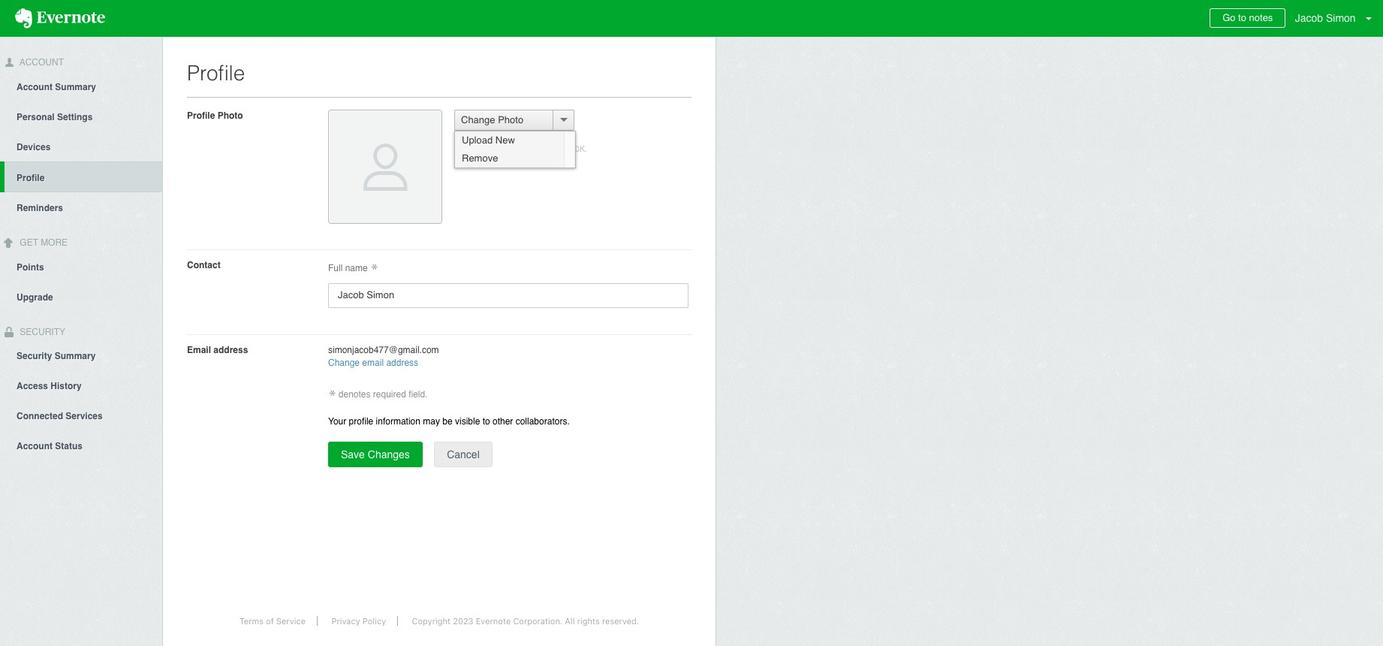 Task type: describe. For each thing, give the bounding box(es) containing it.
security for security summary
[[17, 351, 52, 362]]

your
[[328, 416, 346, 427]]

status
[[55, 441, 83, 452]]

email
[[362, 358, 384, 368]]

profile photo
[[187, 110, 243, 121]]

1 vertical spatial to
[[483, 416, 490, 427]]

visible
[[455, 416, 480, 427]]

rights
[[577, 616, 600, 626]]

personal settings link
[[0, 101, 162, 131]]

0 vertical spatial to
[[1239, 12, 1247, 23]]

your profile information may be visible to other collaborators.
[[328, 416, 570, 427]]

devices link
[[0, 131, 162, 161]]

account summary link
[[0, 71, 162, 101]]

security summary
[[17, 351, 96, 362]]

be
[[443, 416, 453, 427]]

jacob
[[1296, 12, 1324, 24]]

field.
[[409, 389, 428, 400]]

max
[[518, 144, 534, 154]]

may
[[423, 416, 440, 427]]

profile for profile link
[[17, 173, 45, 183]]

simonjacob477@gmail.com
[[328, 345, 439, 356]]

security for security
[[17, 326, 65, 337]]

summary for security summary
[[55, 351, 96, 362]]

personal settings
[[17, 112, 93, 122]]

simonjacob477@gmail.com change email address
[[328, 345, 439, 368]]

profile link
[[5, 161, 162, 192]]

service
[[276, 616, 306, 626]]

photo for change photo
[[498, 114, 524, 125]]

.gif,
[[472, 144, 486, 154]]

full
[[328, 263, 343, 273]]

photo for profile photo
[[218, 110, 243, 121]]

reminders link
[[0, 192, 162, 222]]

go to notes link
[[1210, 8, 1286, 28]]

.png.
[[498, 144, 516, 154]]

required
[[373, 389, 406, 400]]

all
[[565, 616, 575, 626]]

get more
[[17, 237, 68, 248]]

2023
[[453, 616, 474, 626]]

policy
[[363, 616, 386, 626]]

profile
[[349, 416, 374, 427]]

copyright 2023 evernote corporation. all rights reserved.
[[412, 616, 639, 626]]

information
[[376, 416, 421, 427]]

0 vertical spatial change
[[461, 114, 495, 125]]

Full name text field
[[328, 283, 689, 308]]

services
[[66, 411, 103, 422]]

contact
[[187, 260, 221, 270]]

.jpg, .gif, or .png. max file size 700k.
[[454, 144, 588, 154]]

collaborators.
[[516, 416, 570, 427]]

evernote link
[[0, 0, 120, 37]]

account for account summary
[[17, 82, 53, 92]]

points
[[17, 262, 44, 272]]

evernote image
[[0, 8, 120, 29]]

account summary
[[17, 82, 96, 92]]

address inside simonjacob477@gmail.com change email address
[[386, 358, 418, 368]]

connected services link
[[0, 401, 162, 431]]

other
[[493, 416, 513, 427]]

.jpg,
[[454, 144, 470, 154]]

account for account status
[[17, 441, 53, 452]]

security summary link
[[0, 341, 162, 371]]

terms of service link
[[228, 616, 318, 626]]

new
[[496, 134, 515, 146]]

email address
[[187, 345, 248, 356]]

name
[[345, 263, 368, 273]]

settings
[[57, 112, 93, 122]]

points link
[[0, 251, 162, 281]]



Task type: locate. For each thing, give the bounding box(es) containing it.
1 vertical spatial address
[[386, 358, 418, 368]]

account down connected
[[17, 441, 53, 452]]

history
[[51, 381, 82, 392]]

to right go
[[1239, 12, 1247, 23]]

photo
[[218, 110, 243, 121], [498, 114, 524, 125]]

go to notes
[[1223, 12, 1274, 23]]

terms of service
[[240, 616, 306, 626]]

privacy policy link
[[320, 616, 398, 626]]

email
[[187, 345, 211, 356]]

1 vertical spatial account
[[17, 82, 53, 92]]

change email address link
[[328, 358, 418, 368]]

1 horizontal spatial to
[[1239, 12, 1247, 23]]

account status link
[[0, 431, 162, 461]]

security
[[17, 326, 65, 337], [17, 351, 52, 362]]

summary
[[55, 82, 96, 92], [55, 351, 96, 362]]

1 horizontal spatial address
[[386, 358, 418, 368]]

700k.
[[566, 144, 588, 154]]

upload
[[462, 134, 493, 146]]

address right "email"
[[214, 345, 248, 356]]

account up personal
[[17, 82, 53, 92]]

simon
[[1327, 12, 1356, 24]]

profile for profile photo
[[187, 110, 215, 121]]

change up the upload
[[461, 114, 495, 125]]

change left the email
[[328, 358, 360, 368]]

upgrade
[[17, 292, 53, 302]]

change
[[461, 114, 495, 125], [328, 358, 360, 368]]

0 vertical spatial address
[[214, 345, 248, 356]]

change inside simonjacob477@gmail.com change email address
[[328, 358, 360, 368]]

change photo
[[461, 114, 524, 125]]

0 vertical spatial profile
[[187, 61, 245, 85]]

0 vertical spatial security
[[17, 326, 65, 337]]

connected services
[[17, 411, 103, 422]]

1 vertical spatial summary
[[55, 351, 96, 362]]

go
[[1223, 12, 1236, 23]]

upload new remove
[[462, 134, 515, 164]]

security up security summary
[[17, 326, 65, 337]]

size
[[549, 144, 564, 154]]

of
[[266, 616, 274, 626]]

0 horizontal spatial to
[[483, 416, 490, 427]]

access
[[17, 381, 48, 392]]

address
[[214, 345, 248, 356], [386, 358, 418, 368]]

to
[[1239, 12, 1247, 23], [483, 416, 490, 427]]

full name
[[328, 263, 370, 273]]

security up access
[[17, 351, 52, 362]]

summary up "access history" 'link'
[[55, 351, 96, 362]]

1 vertical spatial change
[[328, 358, 360, 368]]

remove
[[462, 152, 498, 164]]

personal
[[17, 112, 55, 122]]

summary for account summary
[[55, 82, 96, 92]]

get
[[20, 237, 38, 248]]

summary inside account summary link
[[55, 82, 96, 92]]

privacy policy
[[332, 616, 386, 626]]

or
[[488, 144, 495, 154]]

jacob simon
[[1296, 12, 1356, 24]]

account status
[[17, 441, 83, 452]]

reminders
[[17, 203, 63, 213]]

0 vertical spatial summary
[[55, 82, 96, 92]]

account for account
[[17, 57, 64, 68]]

reserved.
[[602, 616, 639, 626]]

1 horizontal spatial change
[[461, 114, 495, 125]]

denotes required field.
[[336, 389, 428, 400]]

2 vertical spatial profile
[[17, 173, 45, 183]]

evernote
[[476, 616, 511, 626]]

terms
[[240, 616, 264, 626]]

devices
[[17, 142, 51, 152]]

0 horizontal spatial photo
[[218, 110, 243, 121]]

0 horizontal spatial change
[[328, 358, 360, 368]]

address down the simonjacob477@gmail.com
[[386, 358, 418, 368]]

None submit
[[328, 442, 423, 467], [434, 442, 493, 467], [328, 442, 423, 467], [434, 442, 493, 467]]

account
[[17, 57, 64, 68], [17, 82, 53, 92], [17, 441, 53, 452]]

copyright
[[412, 616, 451, 626]]

file
[[536, 144, 547, 154]]

denotes
[[339, 389, 371, 400]]

1 vertical spatial security
[[17, 351, 52, 362]]

0 vertical spatial account
[[17, 57, 64, 68]]

0 horizontal spatial address
[[214, 345, 248, 356]]

corporation.
[[513, 616, 563, 626]]

upgrade link
[[0, 281, 162, 311]]

more
[[41, 237, 68, 248]]

access history link
[[0, 371, 162, 401]]

connected
[[17, 411, 63, 422]]

1 horizontal spatial photo
[[498, 114, 524, 125]]

security inside "link"
[[17, 351, 52, 362]]

2 vertical spatial account
[[17, 441, 53, 452]]

privacy
[[332, 616, 360, 626]]

access history
[[17, 381, 82, 392]]

notes
[[1250, 12, 1274, 23]]

jacob simon link
[[1292, 0, 1384, 37]]

to left other
[[483, 416, 490, 427]]

summary up personal settings link
[[55, 82, 96, 92]]

summary inside security summary "link"
[[55, 351, 96, 362]]

account up account summary
[[17, 57, 64, 68]]

1 vertical spatial profile
[[187, 110, 215, 121]]



Task type: vqa. For each thing, say whether or not it's contained in the screenshot.
required
yes



